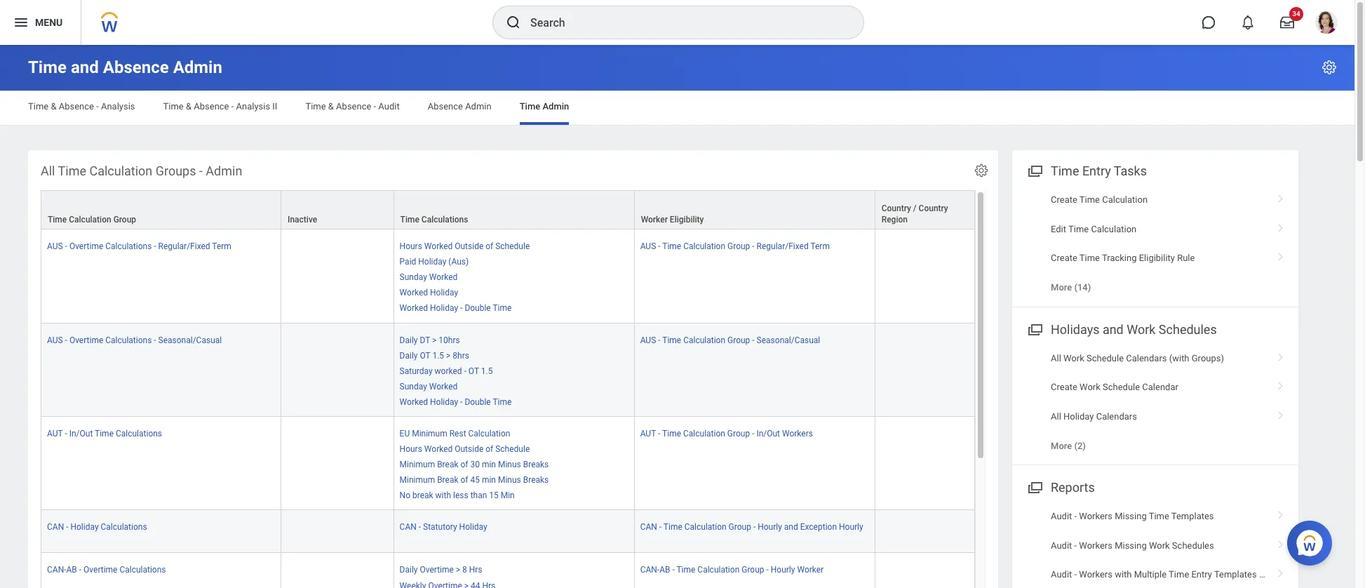 Task type: locate. For each thing, give the bounding box(es) containing it.
worked
[[425, 242, 453, 251], [429, 273, 458, 282], [400, 288, 428, 298], [400, 304, 428, 313], [429, 382, 458, 391], [400, 397, 428, 407], [425, 444, 453, 454]]

menu group image for holidays and work schedules
[[1025, 319, 1044, 338]]

and inside all time calculation groups - admin element
[[785, 522, 799, 532]]

0 vertical spatial hours worked outside of schedule
[[400, 242, 530, 251]]

1 list from the top
[[1013, 185, 1299, 302]]

6 row from the top
[[41, 553, 976, 588]]

worked holiday link
[[400, 285, 458, 298]]

0 vertical spatial menu group image
[[1025, 161, 1044, 180]]

3 create from the top
[[1051, 382, 1078, 392]]

1 seasonal/casual from the left
[[158, 335, 222, 345]]

create up the all holiday calendars
[[1051, 382, 1078, 392]]

1 sunday worked from the top
[[400, 273, 458, 282]]

2 hours from the top
[[400, 444, 422, 454]]

country right /
[[919, 204, 949, 213]]

calculations
[[422, 215, 468, 225], [105, 242, 152, 251], [105, 335, 152, 345], [116, 429, 162, 439], [101, 522, 147, 532], [120, 565, 166, 575]]

daily
[[400, 335, 418, 345], [400, 351, 418, 360], [400, 565, 418, 575]]

chevron right image for create time calculation
[[1273, 190, 1291, 204]]

chevron right image inside all holiday calendars link
[[1273, 406, 1291, 420]]

holiday inside 'can - statutory holiday' link
[[459, 522, 488, 532]]

double up 8hrs
[[465, 304, 491, 313]]

aut - time calculation group - in/out workers
[[641, 429, 813, 439]]

2 list from the top
[[1013, 344, 1299, 461]]

2 regular/fixed from the left
[[757, 242, 809, 251]]

1 row from the top
[[41, 190, 976, 230]]

can for can - holiday calculations
[[47, 522, 64, 532]]

1 can from the left
[[47, 522, 64, 532]]

hours up the paid
[[400, 242, 422, 251]]

8
[[463, 565, 467, 575]]

tab list
[[14, 91, 1341, 125]]

ot down dt
[[420, 351, 431, 360]]

saturday
[[400, 366, 433, 376]]

all
[[41, 164, 55, 178], [1051, 353, 1062, 363], [1051, 411, 1062, 421]]

1 aut from the left
[[47, 429, 63, 439]]

more left (14)
[[1051, 282, 1073, 293]]

2 vertical spatial minimum
[[400, 475, 435, 485]]

eligibility up "aus - time calculation group -  regular/fixed term" link
[[670, 215, 704, 225]]

break
[[437, 460, 459, 470], [437, 475, 459, 485]]

schedule up the create work schedule calendar
[[1087, 353, 1124, 363]]

2 aut from the left
[[641, 429, 656, 439]]

admin
[[173, 58, 222, 77], [465, 101, 492, 112], [543, 101, 569, 112], [206, 164, 242, 178], [1260, 569, 1286, 580]]

minus
[[498, 460, 521, 470], [498, 475, 521, 485]]

and up the all work schedule calendars (with groups)
[[1103, 322, 1124, 337]]

outside
[[455, 242, 484, 251], [455, 444, 484, 454]]

chevron right image inside audit - workers missing work schedules link
[[1273, 535, 1291, 549]]

0 vertical spatial break
[[437, 460, 459, 470]]

2 hours worked outside of schedule link from the top
[[400, 441, 530, 454]]

1 horizontal spatial term
[[811, 242, 830, 251]]

row containing aus - overtime calculations - regular/fixed term
[[41, 230, 976, 323]]

row
[[41, 190, 976, 230], [41, 230, 976, 323], [41, 323, 976, 417], [41, 417, 976, 510], [41, 510, 976, 553], [41, 553, 976, 588]]

create
[[1051, 194, 1078, 205], [1051, 253, 1078, 263], [1051, 382, 1078, 392]]

1 vertical spatial break
[[437, 475, 459, 485]]

(2)
[[1075, 441, 1086, 451]]

0 vertical spatial more
[[1051, 282, 1073, 293]]

5 row from the top
[[41, 510, 976, 553]]

double for worked holiday
[[465, 304, 491, 313]]

of left "30"
[[461, 460, 469, 470]]

0 horizontal spatial aut
[[47, 429, 63, 439]]

1 horizontal spatial analysis
[[236, 101, 270, 112]]

1 vertical spatial outside
[[455, 444, 484, 454]]

all holiday calendars
[[1051, 411, 1138, 421]]

schedules up audit - workers with multiple time entry templates admin
[[1173, 540, 1215, 551]]

0 vertical spatial min
[[482, 460, 496, 470]]

0 vertical spatial worked holiday - double time
[[400, 304, 512, 313]]

2 minus from the top
[[498, 475, 521, 485]]

country / country region
[[882, 204, 949, 225]]

than
[[471, 491, 487, 501]]

1 ab from the left
[[66, 565, 77, 575]]

2 horizontal spatial >
[[456, 565, 461, 575]]

> for overtime
[[456, 565, 461, 575]]

menu group image left holidays
[[1025, 319, 1044, 338]]

items selected list for aut - time calculation group - in/out workers
[[400, 426, 572, 501]]

tab list inside time and absence admin main content
[[14, 91, 1341, 125]]

entry up "create time calculation"
[[1083, 164, 1112, 178]]

schedules inside audit - workers missing work schedules link
[[1173, 540, 1215, 551]]

missing up the audit - workers missing work schedules
[[1115, 511, 1147, 522]]

4 row from the top
[[41, 417, 976, 510]]

audit for audit - workers missing work schedules
[[1051, 540, 1073, 551]]

list for work
[[1013, 344, 1299, 461]]

entry right multiple
[[1192, 569, 1213, 580]]

2 missing from the top
[[1115, 540, 1147, 551]]

0 vertical spatial worker
[[641, 215, 668, 225]]

time calculation group
[[48, 215, 136, 225]]

create inside 'link'
[[1051, 194, 1078, 205]]

audit - workers with multiple time entry templates admin
[[1051, 569, 1286, 580]]

ab
[[66, 565, 77, 575], [660, 565, 671, 575]]

hours worked outside of schedule down rest
[[400, 444, 530, 454]]

items selected list for can-ab - time calculation group - hourly worker
[[400, 563, 518, 588]]

aus for aus - overtime calculations - seasonal/casual
[[47, 335, 63, 345]]

break
[[413, 491, 434, 501]]

holiday down the "saturday worked - ot 1.5"
[[430, 397, 458, 407]]

sunday worked down saturday
[[400, 382, 458, 391]]

holiday up (2)
[[1064, 411, 1095, 421]]

1 horizontal spatial can-
[[641, 565, 660, 575]]

chevron right image inside audit - workers missing time templates link
[[1273, 506, 1291, 520]]

2 ab from the left
[[660, 565, 671, 575]]

2 hours worked outside of schedule from the top
[[400, 444, 530, 454]]

entry
[[1083, 164, 1112, 178], [1192, 569, 1213, 580]]

work down holidays
[[1064, 353, 1085, 363]]

country
[[882, 204, 912, 213], [919, 204, 949, 213]]

0 horizontal spatial eligibility
[[670, 215, 704, 225]]

1 horizontal spatial country
[[919, 204, 949, 213]]

can for can - time calculation group - hourly and exception hourly
[[641, 522, 658, 532]]

1 vertical spatial sunday worked
[[400, 382, 458, 391]]

2 double from the top
[[465, 397, 491, 407]]

1 worked holiday - double time from the top
[[400, 304, 512, 313]]

work up audit - workers with multiple time entry templates admin link
[[1150, 540, 1171, 551]]

0 horizontal spatial analysis
[[101, 101, 135, 112]]

notifications large image
[[1242, 15, 1256, 29]]

1 vertical spatial double
[[465, 397, 491, 407]]

1 country from the left
[[882, 204, 912, 213]]

no
[[400, 491, 411, 501]]

worked holiday - double time link for holiday
[[400, 301, 512, 313]]

1 chevron right image from the top
[[1273, 219, 1291, 233]]

> left 8
[[456, 565, 461, 575]]

0 vertical spatial ot
[[420, 351, 431, 360]]

1 missing from the top
[[1115, 511, 1147, 522]]

aus - time calculation group -  seasonal/casual link
[[641, 332, 821, 345]]

workers for audit - workers missing work schedules
[[1080, 540, 1113, 551]]

create up the 'edit'
[[1051, 194, 1078, 205]]

0 vertical spatial minimum
[[412, 429, 448, 439]]

analysis left ii
[[236, 101, 270, 112]]

0 vertical spatial missing
[[1115, 511, 1147, 522]]

audit for audit - workers with multiple time entry templates admin
[[1051, 569, 1073, 580]]

reports
[[1051, 480, 1095, 495]]

chevron right image for audit - workers missing time templates
[[1273, 506, 1291, 520]]

> for dt
[[432, 335, 437, 345]]

1 breaks from the top
[[523, 460, 549, 470]]

aut - time calculation group - in/out workers link
[[641, 426, 813, 439]]

menu group image right configure all time calculation groups - admin icon
[[1025, 161, 1044, 180]]

worked holiday - double time link
[[400, 301, 512, 313], [400, 394, 512, 407]]

schedules
[[1159, 322, 1218, 337], [1173, 540, 1215, 551]]

all for all holiday calendars
[[1051, 411, 1062, 421]]

0 horizontal spatial with
[[436, 491, 451, 501]]

1 horizontal spatial 1.5
[[481, 366, 493, 376]]

all down holidays
[[1051, 353, 1062, 363]]

2 vertical spatial create
[[1051, 382, 1078, 392]]

hours
[[400, 242, 422, 251], [400, 444, 422, 454]]

all up more (2) dropdown button
[[1051, 411, 1062, 421]]

time calculations button
[[394, 191, 634, 229]]

worked holiday - double time link down worked in the bottom left of the page
[[400, 394, 512, 407]]

1 hours worked outside of schedule link from the top
[[400, 239, 530, 251]]

sunday worked link
[[400, 270, 458, 282], [400, 379, 458, 391]]

1 hours from the top
[[400, 242, 422, 251]]

daily up saturday
[[400, 351, 418, 360]]

1 sunday from the top
[[400, 273, 427, 282]]

1 vertical spatial 1.5
[[481, 366, 493, 376]]

> left 8hrs
[[446, 351, 451, 360]]

chevron right image inside "create work schedule calendar" link
[[1273, 377, 1291, 391]]

daily dt > 10hrs link
[[400, 332, 460, 345]]

holiday inside can - holiday calculations "link"
[[70, 522, 99, 532]]

missing down audit - workers missing time templates
[[1115, 540, 1147, 551]]

3 can from the left
[[641, 522, 658, 532]]

all time calculation groups - admin element
[[28, 150, 999, 588]]

2 vertical spatial and
[[785, 522, 799, 532]]

hours worked outside of schedule link down rest
[[400, 441, 530, 454]]

with
[[436, 491, 451, 501], [1115, 569, 1132, 580]]

0 horizontal spatial regular/fixed
[[158, 242, 210, 251]]

group inside can - time calculation group - hourly and exception hourly link
[[729, 522, 752, 532]]

0 horizontal spatial in/out
[[69, 429, 93, 439]]

regular/fixed down time calculation group popup button
[[158, 242, 210, 251]]

admin inside all time calculation groups - admin element
[[206, 164, 242, 178]]

aut inside "link"
[[47, 429, 63, 439]]

1 analysis from the left
[[101, 101, 135, 112]]

1 vertical spatial worker
[[798, 565, 824, 575]]

2 seasonal/casual from the left
[[757, 335, 821, 345]]

0 vertical spatial entry
[[1083, 164, 1112, 178]]

row containing aut - in/out time calculations
[[41, 417, 976, 510]]

0 horizontal spatial country
[[882, 204, 912, 213]]

minimum break of 45 min minus breaks
[[400, 475, 549, 485]]

1 vertical spatial entry
[[1192, 569, 1213, 580]]

1 break from the top
[[437, 460, 459, 470]]

analysis for time & absence - analysis ii
[[236, 101, 270, 112]]

audit for audit - workers missing time templates
[[1051, 511, 1073, 522]]

absence
[[103, 58, 169, 77], [59, 101, 94, 112], [194, 101, 229, 112], [336, 101, 372, 112], [428, 101, 463, 112]]

1 vertical spatial worked holiday - double time
[[400, 397, 512, 407]]

2 create from the top
[[1051, 253, 1078, 263]]

2 items selected list from the top
[[400, 332, 534, 408]]

1 vertical spatial >
[[446, 351, 451, 360]]

list containing audit - workers missing time templates
[[1013, 502, 1299, 588]]

0 vertical spatial worked holiday - double time link
[[400, 301, 512, 313]]

1 vertical spatial schedules
[[1173, 540, 1215, 551]]

row containing can-ab - overtime calculations
[[41, 553, 976, 588]]

worked down saturday
[[400, 397, 428, 407]]

1 minus from the top
[[498, 460, 521, 470]]

breaks right 45
[[523, 475, 549, 485]]

2 min from the top
[[482, 475, 496, 485]]

0 vertical spatial hours worked outside of schedule link
[[400, 239, 530, 251]]

2 vertical spatial daily
[[400, 565, 418, 575]]

0 vertical spatial eligibility
[[670, 215, 704, 225]]

&
[[51, 101, 57, 112], [186, 101, 192, 112], [328, 101, 334, 112]]

items selected list
[[400, 239, 553, 314], [400, 332, 534, 408], [400, 426, 572, 501], [400, 563, 518, 588]]

can - statutory holiday
[[400, 522, 488, 532]]

chevron right image
[[1273, 190, 1291, 204], [1273, 377, 1291, 391], [1273, 506, 1291, 520], [1273, 535, 1291, 549]]

2 more from the top
[[1051, 441, 1073, 451]]

1 worked holiday - double time link from the top
[[400, 301, 512, 313]]

1 horizontal spatial can
[[400, 522, 417, 532]]

daily for daily ot 1.5 > 8hrs
[[400, 351, 418, 360]]

45
[[471, 475, 480, 485]]

list
[[1013, 185, 1299, 302], [1013, 344, 1299, 461], [1013, 502, 1299, 588]]

2 horizontal spatial can
[[641, 522, 658, 532]]

1 vertical spatial sunday
[[400, 382, 427, 391]]

0 vertical spatial minus
[[498, 460, 521, 470]]

more left (2)
[[1051, 441, 1073, 451]]

0 vertical spatial double
[[465, 304, 491, 313]]

eligibility down the edit time calculation link
[[1140, 253, 1176, 263]]

1 menu group image from the top
[[1025, 161, 1044, 180]]

0 vertical spatial calendars
[[1127, 353, 1168, 363]]

eligibility inside popup button
[[670, 215, 704, 225]]

2 analysis from the left
[[236, 101, 270, 112]]

1.5 up saturday worked - ot 1.5 link
[[433, 351, 444, 360]]

audit - workers missing time templates link
[[1013, 502, 1299, 531]]

cell
[[281, 230, 394, 323], [876, 230, 976, 323], [281, 323, 394, 417], [281, 417, 394, 510], [876, 417, 976, 510], [281, 510, 394, 553], [876, 510, 976, 553], [281, 553, 394, 588], [876, 553, 976, 588]]

1 double from the top
[[465, 304, 491, 313]]

1 chevron right image from the top
[[1273, 190, 1291, 204]]

breaks for minimum break of 45 min minus breaks
[[523, 475, 549, 485]]

aut for aut - in/out time calculations
[[47, 429, 63, 439]]

country up region
[[882, 204, 912, 213]]

create down the 'edit'
[[1051, 253, 1078, 263]]

1 vertical spatial breaks
[[523, 475, 549, 485]]

1 horizontal spatial and
[[785, 522, 799, 532]]

with left the less
[[436, 491, 451, 501]]

saturday worked - ot 1.5 link
[[400, 363, 493, 376]]

aus - time calculation group -  seasonal/casual
[[641, 335, 821, 345]]

audit
[[379, 101, 400, 112], [1051, 511, 1073, 522], [1051, 540, 1073, 551], [1051, 569, 1073, 580]]

1 can- from the left
[[47, 565, 66, 575]]

0 vertical spatial create
[[1051, 194, 1078, 205]]

worked down the paid holiday (aus)
[[429, 273, 458, 282]]

2 can from the left
[[400, 522, 417, 532]]

chevron right image for audit - workers missing work schedules
[[1273, 535, 1291, 549]]

minimum for minimum break of 30 min minus breaks
[[400, 460, 435, 470]]

exception
[[801, 522, 837, 532]]

worked down the "saturday worked - ot 1.5"
[[429, 382, 458, 391]]

1 horizontal spatial seasonal/casual
[[757, 335, 821, 345]]

holiday down than
[[459, 522, 488, 532]]

1 vertical spatial more
[[1051, 441, 1073, 451]]

1 items selected list from the top
[[400, 239, 553, 314]]

1 vertical spatial daily
[[400, 351, 418, 360]]

holiday up the "can-ab - overtime calculations" link
[[70, 522, 99, 532]]

break left "30"
[[437, 460, 459, 470]]

2 worked holiday - double time from the top
[[400, 397, 512, 407]]

regular/fixed
[[158, 242, 210, 251], [757, 242, 809, 251]]

ab for overtime
[[66, 565, 77, 575]]

0 vertical spatial outside
[[455, 242, 484, 251]]

daily down can - statutory holiday
[[400, 565, 418, 575]]

list containing all work schedule calendars (with groups)
[[1013, 344, 1299, 461]]

ot down 8hrs
[[469, 366, 479, 376]]

sunday down saturday
[[400, 382, 427, 391]]

minus for 30
[[498, 460, 521, 470]]

1 in/out from the left
[[69, 429, 93, 439]]

menu group image
[[1025, 477, 1044, 496]]

double
[[465, 304, 491, 313], [465, 397, 491, 407]]

admin inside audit - workers with multiple time entry templates admin link
[[1260, 569, 1286, 580]]

0 horizontal spatial can
[[47, 522, 64, 532]]

sunday worked up worked holiday link
[[400, 273, 458, 282]]

min
[[501, 491, 515, 501]]

in/out inside "link"
[[69, 429, 93, 439]]

1 vertical spatial missing
[[1115, 540, 1147, 551]]

3 chevron right image from the top
[[1273, 506, 1291, 520]]

create time calculation
[[1051, 194, 1148, 205]]

0 horizontal spatial worker
[[641, 215, 668, 225]]

work up the all holiday calendars
[[1080, 382, 1101, 392]]

schedules up (with
[[1159, 322, 1218, 337]]

2 chevron right image from the top
[[1273, 248, 1291, 262]]

1 outside from the top
[[455, 242, 484, 251]]

group inside aus - time calculation group -  seasonal/casual link
[[728, 335, 751, 345]]

more (14) button
[[1051, 281, 1092, 294]]

worked holiday - double time link down worked holiday
[[400, 301, 512, 313]]

chevron right image
[[1273, 219, 1291, 233], [1273, 248, 1291, 262], [1273, 348, 1291, 362], [1273, 406, 1291, 420], [1273, 564, 1291, 578]]

regular/fixed down worker eligibility popup button
[[757, 242, 809, 251]]

chevron right image inside audit - workers with multiple time entry templates admin link
[[1273, 564, 1291, 578]]

0 vertical spatial >
[[432, 335, 437, 345]]

search image
[[505, 14, 522, 31]]

of down the time calculations popup button
[[486, 242, 494, 251]]

1 vertical spatial hours worked outside of schedule
[[400, 444, 530, 454]]

sunday worked link down the paid holiday (aus)
[[400, 270, 458, 282]]

hrs
[[469, 565, 483, 575]]

worker eligibility
[[641, 215, 704, 225]]

list containing create time calculation
[[1013, 185, 1299, 302]]

1 horizontal spatial in/out
[[757, 429, 781, 439]]

can - time calculation group - hourly and exception hourly
[[641, 522, 864, 532]]

rest
[[450, 429, 466, 439]]

analysis down time and absence admin
[[101, 101, 135, 112]]

1 vertical spatial menu group image
[[1025, 319, 1044, 338]]

items selected list containing hours worked outside of schedule
[[400, 239, 553, 314]]

all time calculation groups - admin
[[41, 164, 242, 178]]

1 vertical spatial sunday worked link
[[400, 379, 458, 391]]

1 min from the top
[[482, 460, 496, 470]]

can inside "link"
[[47, 522, 64, 532]]

1 daily from the top
[[400, 335, 418, 345]]

1 vertical spatial min
[[482, 475, 496, 485]]

calendars down the create work schedule calendar
[[1097, 411, 1138, 421]]

2 can- from the left
[[641, 565, 660, 575]]

breaks
[[523, 460, 549, 470], [523, 475, 549, 485]]

1 vertical spatial minus
[[498, 475, 521, 485]]

group inside aut - time calculation group - in/out workers link
[[728, 429, 750, 439]]

edit time calculation
[[1051, 224, 1137, 234]]

3 row from the top
[[41, 323, 976, 417]]

0 horizontal spatial ab
[[66, 565, 77, 575]]

1 vertical spatial hours worked outside of schedule link
[[400, 441, 530, 454]]

ab for time
[[660, 565, 671, 575]]

0 horizontal spatial and
[[71, 58, 99, 77]]

minus for 45
[[498, 475, 521, 485]]

2 outside from the top
[[455, 444, 484, 454]]

aus
[[47, 242, 63, 251], [641, 242, 656, 251], [47, 335, 63, 345], [641, 335, 656, 345]]

eligibility
[[670, 215, 704, 225], [1140, 253, 1176, 263]]

sunday worked link down saturday
[[400, 379, 458, 391]]

absence for time & absence - analysis ii
[[194, 101, 229, 112]]

2 & from the left
[[186, 101, 192, 112]]

daily left dt
[[400, 335, 418, 345]]

>
[[432, 335, 437, 345], [446, 351, 451, 360], [456, 565, 461, 575]]

0 vertical spatial and
[[71, 58, 99, 77]]

time & absence - audit
[[306, 101, 400, 112]]

2 menu group image from the top
[[1025, 319, 1044, 338]]

can- for can-ab - overtime calculations
[[47, 565, 66, 575]]

aut
[[47, 429, 63, 439], [641, 429, 656, 439]]

group inside can-ab - time calculation group - hourly worker link
[[742, 565, 765, 575]]

1 vertical spatial worked holiday - double time link
[[400, 394, 512, 407]]

items selected list containing daily overtime > 8 hrs
[[400, 563, 518, 588]]

calendars up "create work schedule calendar" link
[[1127, 353, 1168, 363]]

aus - overtime calculations - regular/fixed term link
[[47, 239, 232, 251]]

holiday right the paid
[[419, 257, 447, 267]]

hours worked outside of schedule up (aus)
[[400, 242, 530, 251]]

1 horizontal spatial entry
[[1192, 569, 1213, 580]]

3 daily from the top
[[400, 565, 418, 575]]

> right dt
[[432, 335, 437, 345]]

no break with less than 15 min link
[[400, 488, 515, 501]]

aus for aus - overtime calculations - regular/fixed term
[[47, 242, 63, 251]]

0 vertical spatial daily
[[400, 335, 418, 345]]

chevron right image inside create time calculation 'link'
[[1273, 190, 1291, 204]]

holiday inside paid holiday (aus) link
[[419, 257, 447, 267]]

analysis for time & absence - analysis
[[101, 101, 135, 112]]

2 country from the left
[[919, 204, 949, 213]]

eu minimum rest calculation
[[400, 429, 511, 439]]

min right 45
[[482, 475, 496, 485]]

hours down eu
[[400, 444, 422, 454]]

can-ab - overtime calculations link
[[47, 563, 166, 575]]

ot
[[420, 351, 431, 360], [469, 366, 479, 376]]

worked holiday - double time down worked holiday
[[400, 304, 512, 313]]

outside up (aus)
[[455, 242, 484, 251]]

1 & from the left
[[51, 101, 57, 112]]

0 vertical spatial sunday
[[400, 273, 427, 282]]

1 hours worked outside of schedule from the top
[[400, 242, 530, 251]]

and for absence
[[71, 58, 99, 77]]

create time tracking eligibility rule link
[[1013, 243, 1299, 273]]

holiday down the paid holiday (aus)
[[430, 288, 458, 298]]

2 daily from the top
[[400, 351, 418, 360]]

and up the time & absence - analysis
[[71, 58, 99, 77]]

outside up minimum break of 30 min minus breaks link
[[455, 444, 484, 454]]

3 chevron right image from the top
[[1273, 348, 1291, 362]]

hours worked outside of schedule link
[[400, 239, 530, 251], [400, 441, 530, 454]]

0 vertical spatial breaks
[[523, 460, 549, 470]]

1 horizontal spatial regular/fixed
[[757, 242, 809, 251]]

all work schedule calendars (with groups)
[[1051, 353, 1225, 363]]

missing for work
[[1115, 540, 1147, 551]]

2 term from the left
[[811, 242, 830, 251]]

min right "30"
[[482, 460, 496, 470]]

time admin
[[520, 101, 569, 112]]

1 create from the top
[[1051, 194, 1078, 205]]

menu group image
[[1025, 161, 1044, 180], [1025, 319, 1044, 338]]

create for create time calculation
[[1051, 194, 1078, 205]]

3 & from the left
[[328, 101, 334, 112]]

holiday down worked holiday
[[430, 304, 458, 313]]

1 horizontal spatial ab
[[660, 565, 671, 575]]

2 breaks from the top
[[523, 475, 549, 485]]

items selected list containing eu minimum rest calculation
[[400, 426, 572, 501]]

4 items selected list from the top
[[400, 563, 518, 588]]

2 horizontal spatial &
[[328, 101, 334, 112]]

chevron right image inside create time tracking eligibility rule link
[[1273, 248, 1291, 262]]

worked holiday - double time for sunday worked
[[400, 397, 512, 407]]

1.5 right worked in the bottom left of the page
[[481, 366, 493, 376]]

2 row from the top
[[41, 230, 976, 323]]

all up 'time calculation group'
[[41, 164, 55, 178]]

0 horizontal spatial term
[[212, 242, 232, 251]]

in/out
[[69, 429, 93, 439], [757, 429, 781, 439]]

break up no break with less than 15 min link at the left of the page
[[437, 475, 459, 485]]

1 vertical spatial minimum
[[400, 460, 435, 470]]

min for 45
[[482, 475, 496, 485]]

absence admin
[[428, 101, 492, 112]]

2 vertical spatial list
[[1013, 502, 1299, 588]]

chevron right image for time entry tasks
[[1273, 248, 1291, 262]]

list for tasks
[[1013, 185, 1299, 302]]

with left multiple
[[1115, 569, 1132, 580]]

1 vertical spatial eligibility
[[1140, 253, 1176, 263]]

workers for audit - workers with multiple time entry templates admin
[[1080, 569, 1113, 580]]

0 vertical spatial with
[[436, 491, 451, 501]]

4 chevron right image from the top
[[1273, 406, 1291, 420]]

2 in/out from the left
[[757, 429, 781, 439]]

can-ab - overtime calculations
[[47, 565, 166, 575]]

breaks right "30"
[[523, 460, 549, 470]]

inactive
[[288, 215, 317, 225]]

calculations inside popup button
[[422, 215, 468, 225]]

row containing aus - overtime calculations - seasonal/casual
[[41, 323, 976, 417]]

5 chevron right image from the top
[[1273, 564, 1291, 578]]

items selected list containing daily dt > 10hrs
[[400, 332, 534, 408]]

3 items selected list from the top
[[400, 426, 572, 501]]

group inside "aus - time calculation group -  regular/fixed term" link
[[728, 242, 751, 251]]

2 sunday from the top
[[400, 382, 427, 391]]

sunday
[[400, 273, 427, 282], [400, 382, 427, 391]]

group for aus - time calculation group -  seasonal/casual
[[728, 335, 751, 345]]

of up minimum break of 30 min minus breaks link
[[486, 444, 494, 454]]

4 chevron right image from the top
[[1273, 535, 1291, 549]]

create work schedule calendar link
[[1013, 373, 1299, 402]]

0 vertical spatial list
[[1013, 185, 1299, 302]]

1 vertical spatial calendars
[[1097, 411, 1138, 421]]

1 horizontal spatial ot
[[469, 366, 479, 376]]

workers inside all time calculation groups - admin element
[[783, 429, 813, 439]]

more inside dropdown button
[[1051, 441, 1073, 451]]

absence for time & absence - audit
[[336, 101, 372, 112]]

2 vertical spatial all
[[1051, 411, 1062, 421]]

and left the exception
[[785, 522, 799, 532]]

2 chevron right image from the top
[[1273, 377, 1291, 391]]

0 vertical spatial sunday worked
[[400, 273, 458, 282]]

paid
[[400, 257, 416, 267]]

double up rest
[[465, 397, 491, 407]]

sunday down the paid
[[400, 273, 427, 282]]

0 horizontal spatial &
[[51, 101, 57, 112]]

hourly
[[758, 522, 782, 532], [839, 522, 864, 532], [771, 565, 796, 575]]

more inside "dropdown button"
[[1051, 282, 1073, 293]]

1 vertical spatial hours
[[400, 444, 422, 454]]

3 list from the top
[[1013, 502, 1299, 588]]

2 worked holiday - double time link from the top
[[400, 394, 512, 407]]

2 break from the top
[[437, 475, 459, 485]]

worked holiday - double time up eu minimum rest calculation link
[[400, 397, 512, 407]]

1 more from the top
[[1051, 282, 1073, 293]]

0 vertical spatial all
[[41, 164, 55, 178]]

time calculation group button
[[41, 191, 281, 229]]

hours worked outside of schedule link up (aus)
[[400, 239, 530, 251]]

tab list containing time & absence - analysis
[[14, 91, 1341, 125]]

1 vertical spatial and
[[1103, 322, 1124, 337]]



Task type: vqa. For each thing, say whether or not it's contained in the screenshot.
The Group within the AUS - Time Calculation Group -  Regular/Fixed Term link
yes



Task type: describe. For each thing, give the bounding box(es) containing it.
paid holiday (aus)
[[400, 257, 469, 267]]

time inside 'link'
[[1080, 194, 1101, 205]]

create time tracking eligibility rule
[[1051, 253, 1196, 263]]

work up the all work schedule calendars (with groups)
[[1127, 322, 1156, 337]]

group for can - time calculation group - hourly and exception hourly
[[729, 522, 752, 532]]

can- for can-ab - time calculation group - hourly worker
[[641, 565, 660, 575]]

aus - overtime calculations - seasonal/casual link
[[47, 332, 222, 345]]

inbox large image
[[1281, 15, 1295, 29]]

34
[[1293, 10, 1301, 18]]

1 vertical spatial ot
[[469, 366, 479, 376]]

absence for time and absence admin
[[103, 58, 169, 77]]

holidays and work schedules
[[1051, 322, 1218, 337]]

worked
[[435, 366, 462, 376]]

no break with less than 15 min
[[400, 491, 515, 501]]

& for time & absence - analysis
[[51, 101, 57, 112]]

8hrs
[[453, 351, 469, 360]]

chevron right image for reports
[[1273, 564, 1291, 578]]

hourly down the can - time calculation group - hourly and exception hourly
[[771, 565, 796, 575]]

menu banner
[[0, 0, 1355, 45]]

1 horizontal spatial >
[[446, 351, 451, 360]]

1 term from the left
[[212, 242, 232, 251]]

double for sunday worked
[[465, 397, 491, 407]]

more (2) link
[[1013, 431, 1299, 461]]

2 sunday worked from the top
[[400, 382, 458, 391]]

breaks for minimum break of 30 min minus breaks
[[523, 460, 549, 470]]

holiday inside all holiday calendars link
[[1064, 411, 1095, 421]]

can for can - statutory holiday
[[400, 522, 417, 532]]

tasks
[[1114, 164, 1148, 178]]

audit - workers with multiple time entry templates admin link
[[1013, 560, 1299, 588]]

statutory
[[423, 522, 457, 532]]

more (14) link
[[1013, 273, 1299, 302]]

minimum break of 45 min minus breaks link
[[400, 472, 549, 485]]

calculation inside 'link'
[[1103, 194, 1148, 205]]

& for time & absence - audit
[[328, 101, 334, 112]]

of left 45
[[461, 475, 469, 485]]

aut - in/out time calculations link
[[47, 426, 162, 439]]

(with
[[1170, 353, 1190, 363]]

time & absence - analysis ii
[[163, 101, 278, 112]]

create work schedule calendar
[[1051, 382, 1179, 392]]

all for all work schedule calendars (with groups)
[[1051, 353, 1062, 363]]

aus - time calculation group -  regular/fixed term link
[[641, 239, 830, 251]]

time and absence admin main content
[[0, 45, 1355, 588]]

all work schedule calendars (with groups) link
[[1013, 344, 1299, 373]]

worked down the paid
[[400, 288, 428, 298]]

chevron right image for create work schedule calendar
[[1273, 377, 1291, 391]]

items selected list for aus - time calculation group -  regular/fixed term
[[400, 239, 553, 314]]

all holiday calendars link
[[1013, 402, 1299, 431]]

1 regular/fixed from the left
[[158, 242, 210, 251]]

daily for daily dt > 10hrs
[[400, 335, 418, 345]]

10hrs
[[439, 335, 460, 345]]

worked down eu minimum rest calculation on the left of page
[[425, 444, 453, 454]]

1 sunday worked link from the top
[[400, 270, 458, 282]]

hourly right the exception
[[839, 522, 864, 532]]

groups)
[[1192, 353, 1225, 363]]

break for 45
[[437, 475, 459, 485]]

profile logan mcneil image
[[1316, 11, 1338, 37]]

worked holiday
[[400, 288, 458, 298]]

and for work
[[1103, 322, 1124, 337]]

create for create work schedule calendar
[[1051, 382, 1078, 392]]

& for time & absence - analysis ii
[[186, 101, 192, 112]]

1 vertical spatial templates
[[1215, 569, 1258, 580]]

edit
[[1051, 224, 1067, 234]]

create for create time tracking eligibility rule
[[1051, 253, 1078, 263]]

daily dt > 10hrs
[[400, 335, 460, 345]]

can - statutory holiday link
[[400, 520, 488, 532]]

daily overtime > 8 hrs
[[400, 565, 483, 575]]

aus for aus - time calculation group -  seasonal/casual
[[641, 335, 656, 345]]

more (2)
[[1051, 441, 1086, 451]]

worked down worked holiday
[[400, 304, 428, 313]]

aus for aus - time calculation group -  regular/fixed term
[[641, 242, 656, 251]]

2 sunday worked link from the top
[[400, 379, 458, 391]]

paid holiday (aus) link
[[400, 254, 469, 267]]

schedule up minimum break of 30 min minus breaks link
[[496, 444, 530, 454]]

worked up paid holiday (aus) link
[[425, 242, 453, 251]]

time and absence admin
[[28, 58, 222, 77]]

justify image
[[13, 14, 29, 31]]

multiple
[[1135, 569, 1167, 580]]

row containing can - holiday calculations
[[41, 510, 976, 553]]

holiday inside worked holiday link
[[430, 288, 458, 298]]

(aus)
[[449, 257, 469, 267]]

calculation inside popup button
[[69, 215, 111, 225]]

less
[[453, 491, 469, 501]]

break for 30
[[437, 460, 459, 470]]

minimum break of 30 min minus breaks link
[[400, 457, 549, 470]]

with inside all time calculation groups - admin element
[[436, 491, 451, 501]]

Search Workday  search field
[[531, 7, 835, 38]]

0 vertical spatial templates
[[1172, 511, 1215, 522]]

aus - overtime calculations - seasonal/casual
[[47, 335, 222, 345]]

region
[[882, 215, 908, 225]]

row containing country / country region
[[41, 190, 976, 230]]

holidays
[[1051, 322, 1100, 337]]

eu minimum rest calculation link
[[400, 426, 511, 439]]

sunday for first sunday worked link from the top
[[400, 273, 427, 282]]

missing for time
[[1115, 511, 1147, 522]]

daily ot 1.5 > 8hrs
[[400, 351, 469, 360]]

/
[[914, 204, 917, 213]]

can-ab - time calculation group - hourly worker link
[[641, 563, 824, 575]]

tracking
[[1103, 253, 1137, 263]]

(14)
[[1075, 282, 1092, 293]]

time entry tasks
[[1051, 164, 1148, 178]]

0 vertical spatial 1.5
[[433, 351, 444, 360]]

chevron right image inside the edit time calculation link
[[1273, 219, 1291, 233]]

worker inside popup button
[[641, 215, 668, 225]]

minimum break of 30 min minus breaks
[[400, 460, 549, 470]]

more for holidays
[[1051, 441, 1073, 451]]

0 horizontal spatial entry
[[1083, 164, 1112, 178]]

rule
[[1178, 253, 1196, 263]]

schedule down the all work schedule calendars (with groups)
[[1103, 382, 1141, 392]]

chevron right image inside all work schedule calendars (with groups) link
[[1273, 348, 1291, 362]]

calendar
[[1143, 382, 1179, 392]]

configure all time calculation groups - admin image
[[974, 163, 990, 178]]

schedule down the time calculations popup button
[[496, 242, 530, 251]]

can - holiday calculations link
[[47, 520, 147, 532]]

group for aus - time calculation group -  regular/fixed term
[[728, 242, 751, 251]]

can - time calculation group - hourly and exception hourly link
[[641, 520, 864, 532]]

daily for daily overtime > 8 hrs
[[400, 565, 418, 575]]

daily overtime > 8 hrs link
[[400, 563, 483, 575]]

audit - workers missing time templates
[[1051, 511, 1215, 522]]

all for all time calculation groups - admin
[[41, 164, 55, 178]]

hourly left the exception
[[758, 522, 782, 532]]

1 horizontal spatial worker
[[798, 565, 824, 575]]

absence for time & absence - analysis
[[59, 101, 94, 112]]

menu group image for time entry tasks
[[1025, 161, 1044, 180]]

15
[[489, 491, 499, 501]]

worked holiday - double time link for worked
[[400, 394, 512, 407]]

0 vertical spatial schedules
[[1159, 322, 1218, 337]]

menu button
[[0, 0, 81, 45]]

aus - time calculation group -  regular/fixed term
[[641, 242, 830, 251]]

country / country region button
[[876, 191, 975, 229]]

min for 30
[[482, 460, 496, 470]]

0 horizontal spatial ot
[[420, 351, 431, 360]]

minimum for minimum break of 45 min minus breaks
[[400, 475, 435, 485]]

inactive button
[[281, 191, 393, 229]]

worker eligibility button
[[635, 191, 875, 229]]

items selected list for aus - time calculation group -  seasonal/casual
[[400, 332, 534, 408]]

1 horizontal spatial eligibility
[[1140, 253, 1176, 263]]

time inside "link"
[[95, 429, 114, 439]]

worked holiday - double time for worked holiday
[[400, 304, 512, 313]]

more (14)
[[1051, 282, 1092, 293]]

group inside time calculation group popup button
[[113, 215, 136, 225]]

chevron right image for holidays and work schedules
[[1273, 406, 1291, 420]]

aut for aut - time calculation group - in/out workers
[[641, 429, 656, 439]]

more for time
[[1051, 282, 1073, 293]]

configure this page image
[[1322, 59, 1338, 76]]

aut - in/out time calculations
[[47, 429, 162, 439]]

time calculations
[[400, 215, 468, 225]]

group for aut - time calculation group - in/out workers
[[728, 429, 750, 439]]

edit time calculation link
[[1013, 214, 1299, 243]]

workers for audit - workers missing time templates
[[1080, 511, 1113, 522]]

sunday for 1st sunday worked link from the bottom
[[400, 382, 427, 391]]

groups
[[156, 164, 196, 178]]

aus - overtime calculations - regular/fixed term
[[47, 242, 232, 251]]

time & absence - analysis
[[28, 101, 135, 112]]

1 vertical spatial with
[[1115, 569, 1132, 580]]



